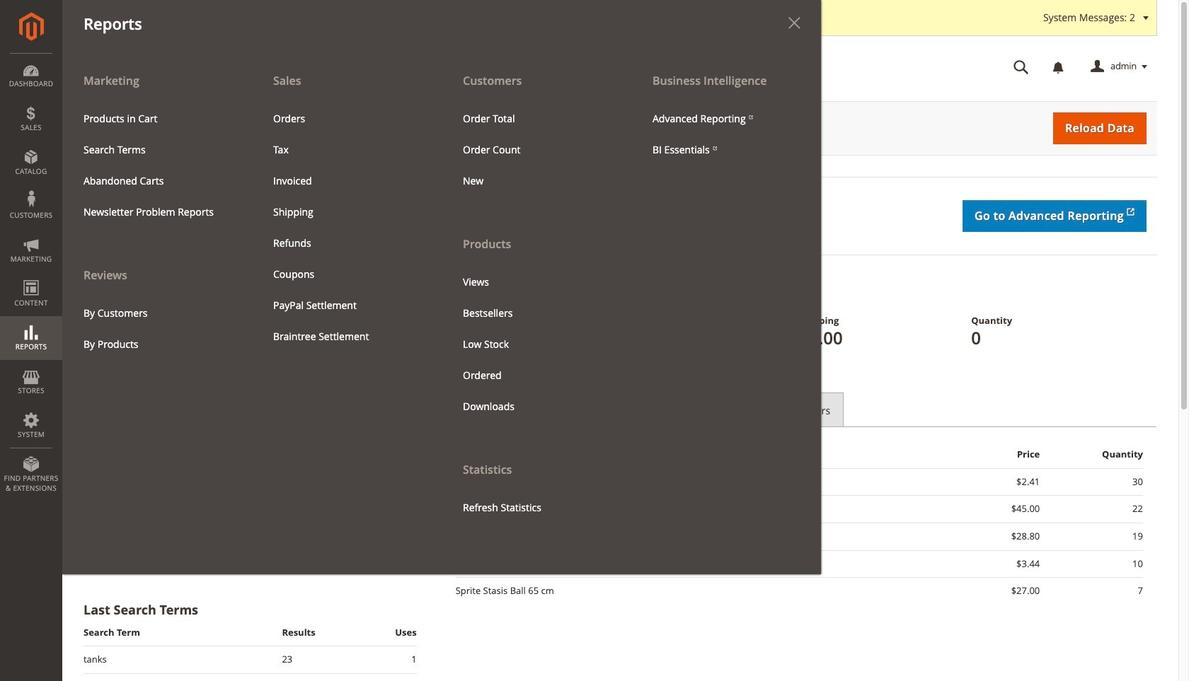 Task type: describe. For each thing, give the bounding box(es) containing it.
magento admin panel image
[[19, 12, 44, 41]]



Task type: locate. For each thing, give the bounding box(es) containing it.
menu bar
[[0, 0, 821, 575]]

menu
[[62, 65, 821, 575], [62, 65, 252, 360], [442, 65, 632, 524], [73, 103, 241, 228], [263, 103, 431, 353], [452, 103, 621, 197], [642, 103, 811, 165], [452, 267, 621, 422], [73, 298, 241, 360]]



